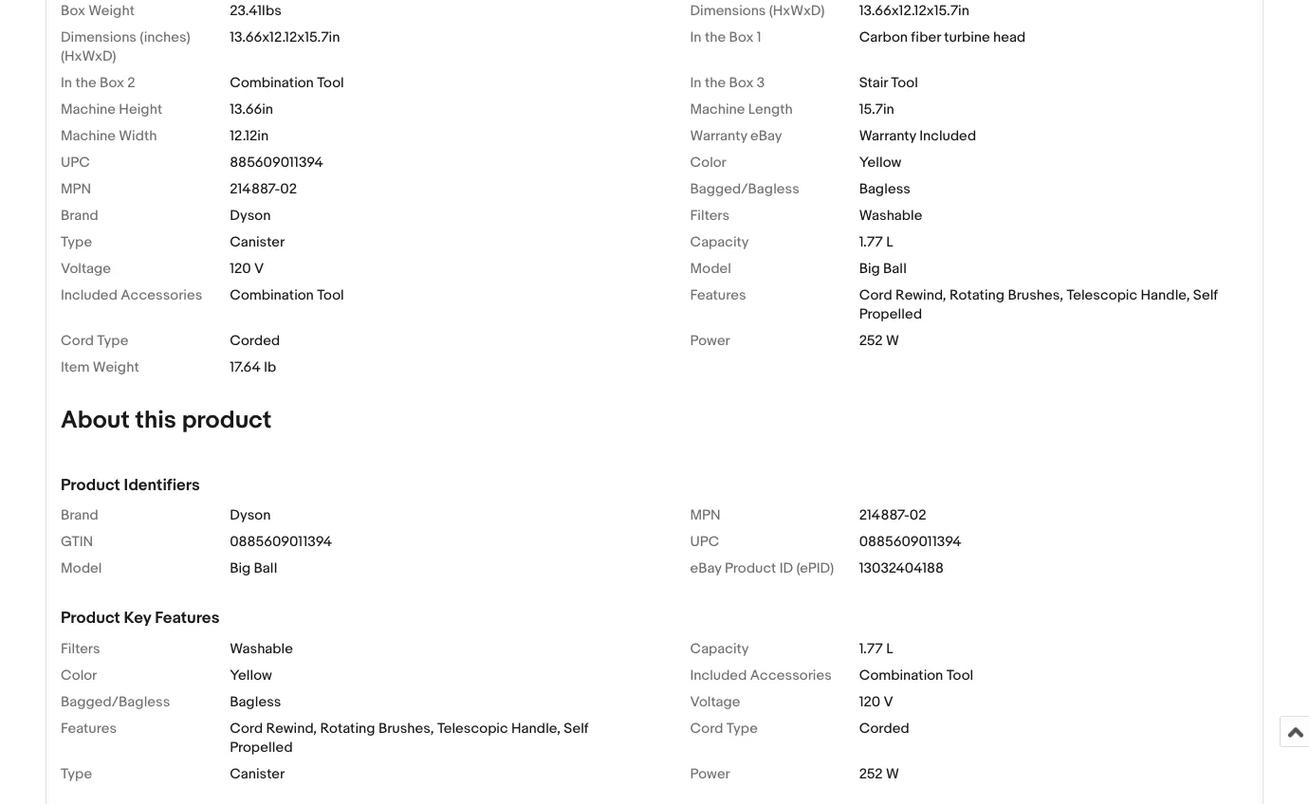 Task type: vqa. For each thing, say whether or not it's contained in the screenshot.
In associated with In the Box 3
yes



Task type: describe. For each thing, give the bounding box(es) containing it.
1 vertical spatial big ball
[[230, 561, 277, 578]]

0 vertical spatial rewind,
[[896, 288, 947, 305]]

0 vertical spatial bagged/bagless
[[691, 181, 800, 198]]

1 vertical spatial handle,
[[512, 721, 561, 738]]

power for corded
[[691, 333, 731, 350]]

1 vertical spatial cord type
[[691, 721, 758, 738]]

fiber
[[912, 29, 941, 47]]

width
[[119, 128, 157, 145]]

0 horizontal spatial ball
[[254, 561, 277, 578]]

warranty for warranty ebay
[[691, 128, 748, 145]]

1.77 l for canister
[[860, 234, 894, 252]]

id
[[780, 561, 794, 578]]

2 horizontal spatial included
[[920, 128, 977, 145]]

1 vertical spatial brushes,
[[379, 721, 434, 738]]

1 vertical spatial rewind,
[[266, 721, 317, 738]]

0 vertical spatial brushes,
[[1008, 288, 1064, 305]]

length
[[749, 102, 793, 119]]

weight for box weight
[[88, 3, 135, 20]]

canister for power
[[230, 766, 285, 783]]

box for in the box 2
[[100, 75, 124, 92]]

machine width
[[61, 128, 157, 145]]

0 vertical spatial model
[[691, 261, 732, 278]]

1 horizontal spatial voltage
[[691, 694, 741, 711]]

1 vertical spatial telescopic
[[437, 721, 508, 738]]

0885609011394 for gtin
[[230, 535, 332, 552]]

carbon fiber turbine head
[[860, 29, 1026, 47]]

1.77 for canister
[[860, 234, 883, 252]]

0 horizontal spatial propelled
[[230, 740, 293, 757]]

23.41lbs
[[230, 3, 282, 20]]

stair
[[860, 75, 888, 92]]

1.77 l for washable
[[860, 641, 894, 658]]

stair tool
[[860, 75, 919, 92]]

in the box 2
[[61, 75, 135, 92]]

2 vertical spatial combination tool
[[860, 668, 974, 685]]

1 vertical spatial big
[[230, 561, 251, 578]]

0 vertical spatial cord rewind, rotating brushes, telescopic handle, self propelled
[[860, 288, 1218, 324]]

1 vertical spatial model
[[61, 561, 102, 578]]

0 vertical spatial mpn
[[61, 181, 91, 198]]

0 vertical spatial voltage
[[61, 261, 111, 278]]

in for in the box 1
[[691, 29, 702, 47]]

0 horizontal spatial accessories
[[121, 288, 202, 305]]

1 vertical spatial cord rewind, rotating brushes, telescopic handle, self propelled
[[230, 721, 589, 757]]

1 vertical spatial included accessories
[[691, 668, 832, 685]]

1 horizontal spatial features
[[155, 610, 220, 630]]

0 vertical spatial v
[[254, 261, 264, 278]]

0 horizontal spatial 214887-02
[[230, 181, 297, 198]]

1 horizontal spatial 02
[[910, 508, 927, 525]]

(hxwxd) inside dimensions (inches) (hxwxd)
[[61, 48, 116, 66]]

1 horizontal spatial big
[[860, 261, 881, 278]]

13032404188
[[860, 561, 944, 578]]

in the box 3
[[691, 75, 765, 92]]

1 horizontal spatial 214887-
[[860, 508, 910, 525]]

1 vertical spatial 120 v
[[860, 694, 894, 711]]

product key features
[[61, 610, 220, 630]]

0 horizontal spatial rotating
[[320, 721, 375, 738]]

13.66x12.12x15.7in for dimensions (inches) (hxwxd)
[[230, 29, 340, 47]]

1 vertical spatial product
[[725, 561, 777, 578]]

warranty ebay
[[691, 128, 783, 145]]

0 vertical spatial telescopic
[[1067, 288, 1138, 305]]

(inches)
[[140, 29, 190, 47]]

252 w for canister
[[860, 766, 900, 783]]

0 horizontal spatial yellow
[[230, 668, 272, 685]]

1 horizontal spatial propelled
[[860, 307, 923, 324]]

machine for machine height
[[61, 102, 116, 119]]

0 horizontal spatial color
[[61, 668, 97, 685]]

dyson for filters
[[230, 208, 271, 225]]

1 vertical spatial filters
[[61, 641, 100, 658]]

1 vertical spatial 214887-02
[[860, 508, 927, 525]]

item
[[61, 360, 90, 377]]

box weight
[[61, 3, 135, 20]]

about this product
[[61, 407, 272, 436]]

combination for in the box 3
[[230, 75, 314, 92]]

the for in the box 2
[[75, 75, 97, 92]]

1 horizontal spatial washable
[[860, 208, 923, 225]]

1 horizontal spatial v
[[884, 694, 894, 711]]

head
[[994, 29, 1026, 47]]

capacity for canister
[[691, 234, 749, 252]]

0 vertical spatial yellow
[[860, 155, 902, 172]]

1 vertical spatial mpn
[[691, 508, 721, 525]]

combination tool for features
[[230, 288, 344, 305]]

0 vertical spatial rotating
[[950, 288, 1005, 305]]

0 horizontal spatial self
[[564, 721, 589, 738]]

machine length
[[691, 102, 793, 119]]

lb
[[264, 360, 276, 377]]

885609011394
[[230, 155, 323, 172]]

carbon
[[860, 29, 908, 47]]

0 vertical spatial bagless
[[860, 181, 911, 198]]

0 vertical spatial filters
[[691, 208, 730, 225]]

1 vertical spatial bagless
[[230, 694, 281, 711]]

power for canister
[[691, 766, 731, 783]]

0 vertical spatial ball
[[884, 261, 907, 278]]

0 vertical spatial self
[[1194, 288, 1218, 305]]

key
[[124, 610, 151, 630]]

0 vertical spatial (hxwxd)
[[770, 3, 825, 20]]

upc for 885609011394
[[61, 155, 90, 172]]

0 horizontal spatial included accessories
[[61, 288, 202, 305]]

product identifiers
[[61, 477, 200, 496]]

0885609011394 for upc
[[860, 535, 962, 552]]

0 horizontal spatial washable
[[230, 641, 293, 658]]

15.7in
[[860, 102, 895, 119]]

warranty for warranty included
[[860, 128, 917, 145]]

3
[[757, 75, 765, 92]]

identifiers
[[124, 477, 200, 496]]

product for product key features
[[61, 610, 120, 630]]

height
[[119, 102, 163, 119]]

dimensions (hxwxd)
[[691, 3, 825, 20]]

1 vertical spatial accessories
[[751, 668, 832, 685]]

0 horizontal spatial corded
[[230, 333, 280, 350]]

0 vertical spatial 120 v
[[230, 261, 264, 278]]

0 vertical spatial handle,
[[1141, 288, 1191, 305]]

0 vertical spatial big ball
[[860, 261, 907, 278]]

machine for machine width
[[61, 128, 116, 145]]



Task type: locate. For each thing, give the bounding box(es) containing it.
1.77 for washable
[[860, 641, 883, 658]]

canister for capacity
[[230, 234, 285, 252]]

w for canister
[[887, 766, 900, 783]]

0 horizontal spatial included
[[61, 288, 118, 305]]

1 horizontal spatial big ball
[[860, 261, 907, 278]]

252
[[860, 333, 883, 350], [860, 766, 883, 783]]

in
[[691, 29, 702, 47], [61, 75, 72, 92], [691, 75, 702, 92]]

0 vertical spatial 120
[[230, 261, 251, 278]]

0 vertical spatial corded
[[230, 333, 280, 350]]

1 252 w from the top
[[860, 333, 900, 350]]

214887- down 885609011394
[[230, 181, 280, 198]]

dimensions for dimensions (hxwxd)
[[691, 3, 766, 20]]

0 horizontal spatial 214887-
[[230, 181, 280, 198]]

dimensions down box weight
[[61, 29, 137, 47]]

13.66x12.12x15.7in down 23.41lbs
[[230, 29, 340, 47]]

weight up dimensions (inches) (hxwxd) at top left
[[88, 3, 135, 20]]

in the box 1
[[691, 29, 762, 47]]

mpn up ebay product id (epid) on the bottom right of the page
[[691, 508, 721, 525]]

ebay product id (epid)
[[691, 561, 834, 578]]

2 vertical spatial combination
[[860, 668, 944, 685]]

brand for filters
[[61, 208, 98, 225]]

0 vertical spatial included accessories
[[61, 288, 202, 305]]

0 horizontal spatial 02
[[280, 181, 297, 198]]

1 0885609011394 from the left
[[230, 535, 332, 552]]

product
[[182, 407, 272, 436]]

ball
[[884, 261, 907, 278], [254, 561, 277, 578]]

214887-
[[230, 181, 280, 198], [860, 508, 910, 525]]

the
[[705, 29, 726, 47], [75, 75, 97, 92], [705, 75, 726, 92]]

02
[[280, 181, 297, 198], [910, 508, 927, 525]]

included
[[920, 128, 977, 145], [61, 288, 118, 305], [691, 668, 747, 685]]

1 252 from the top
[[860, 333, 883, 350]]

2 1.77 l from the top
[[860, 641, 894, 658]]

upc down machine width on the left of page
[[61, 155, 90, 172]]

0 vertical spatial weight
[[88, 3, 135, 20]]

2 horizontal spatial features
[[691, 288, 747, 305]]

machine down in the box 3
[[691, 102, 745, 119]]

(epid)
[[797, 561, 834, 578]]

the left 1 at the top of page
[[705, 29, 726, 47]]

1 vertical spatial color
[[61, 668, 97, 685]]

252 for canister
[[860, 766, 883, 783]]

l for canister
[[887, 234, 894, 252]]

the for in the box 1
[[705, 29, 726, 47]]

dimensions for dimensions (inches) (hxwxd)
[[61, 29, 137, 47]]

2 0885609011394 from the left
[[860, 535, 962, 552]]

box for in the box 3
[[729, 75, 754, 92]]

mpn down machine width on the left of page
[[61, 181, 91, 198]]

in for in the box 2
[[61, 75, 72, 92]]

1 1.77 l from the top
[[860, 234, 894, 252]]

yellow
[[860, 155, 902, 172], [230, 668, 272, 685]]

color down warranty ebay
[[691, 155, 727, 172]]

gtin
[[61, 535, 93, 552]]

weight
[[88, 3, 135, 20], [93, 360, 139, 377]]

0 horizontal spatial 120 v
[[230, 261, 264, 278]]

in up machine height
[[61, 75, 72, 92]]

bagged/bagless down key
[[61, 694, 170, 711]]

13.66x12.12x15.7in up fiber
[[860, 3, 970, 20]]

1.77 l
[[860, 234, 894, 252], [860, 641, 894, 658]]

1 horizontal spatial 120
[[860, 694, 881, 711]]

1 vertical spatial (hxwxd)
[[61, 48, 116, 66]]

type
[[61, 234, 92, 252], [97, 333, 129, 350], [727, 721, 758, 738], [61, 766, 92, 783]]

0 vertical spatial product
[[61, 477, 120, 496]]

1 1.77 from the top
[[860, 234, 883, 252]]

1 capacity from the top
[[691, 234, 749, 252]]

1 horizontal spatial cord rewind, rotating brushes, telescopic handle, self propelled
[[860, 288, 1218, 324]]

0 horizontal spatial upc
[[61, 155, 90, 172]]

252 w
[[860, 333, 900, 350], [860, 766, 900, 783]]

1 horizontal spatial color
[[691, 155, 727, 172]]

upc up ebay product id (epid) on the bottom right of the page
[[691, 535, 720, 552]]

1.77
[[860, 234, 883, 252], [860, 641, 883, 658]]

1 canister from the top
[[230, 234, 285, 252]]

cord
[[860, 288, 893, 305], [61, 333, 94, 350], [230, 721, 263, 738], [691, 721, 724, 738]]

machine
[[61, 102, 116, 119], [691, 102, 745, 119], [61, 128, 116, 145]]

product up gtin
[[61, 477, 120, 496]]

214887- up 13032404188
[[860, 508, 910, 525]]

1 horizontal spatial upc
[[691, 535, 720, 552]]

0 horizontal spatial cord type
[[61, 333, 129, 350]]

upc for 0885609011394
[[691, 535, 720, 552]]

turbine
[[945, 29, 991, 47]]

filters
[[691, 208, 730, 225], [61, 641, 100, 658]]

propelled
[[860, 307, 923, 324], [230, 740, 293, 757]]

self
[[1194, 288, 1218, 305], [564, 721, 589, 738]]

13.66in
[[230, 102, 273, 119]]

1 horizontal spatial yellow
[[860, 155, 902, 172]]

0 horizontal spatial filters
[[61, 641, 100, 658]]

0885609011394
[[230, 535, 332, 552], [860, 535, 962, 552]]

0 horizontal spatial 120
[[230, 261, 251, 278]]

120 v
[[230, 261, 264, 278], [860, 694, 894, 711]]

color
[[691, 155, 727, 172], [61, 668, 97, 685]]

1 vertical spatial 1.77 l
[[860, 641, 894, 658]]

0 vertical spatial 214887-02
[[230, 181, 297, 198]]

13.66x12.12x15.7in for dimensions (hxwxd)
[[860, 3, 970, 20]]

0 vertical spatial 214887-
[[230, 181, 280, 198]]

0 vertical spatial ebay
[[751, 128, 783, 145]]

(hxwxd)
[[770, 3, 825, 20], [61, 48, 116, 66]]

in for in the box 3
[[691, 75, 702, 92]]

in up "machine length"
[[691, 75, 702, 92]]

0 vertical spatial 1.77
[[860, 234, 883, 252]]

1 horizontal spatial accessories
[[751, 668, 832, 685]]

2 canister from the top
[[230, 766, 285, 783]]

1 vertical spatial 120
[[860, 694, 881, 711]]

warranty down 15.7in
[[860, 128, 917, 145]]

0 vertical spatial color
[[691, 155, 727, 172]]

box left 2 in the left top of the page
[[100, 75, 124, 92]]

power
[[691, 333, 731, 350], [691, 766, 731, 783]]

1 w from the top
[[887, 333, 900, 350]]

0 horizontal spatial bagged/bagless
[[61, 694, 170, 711]]

2 vertical spatial included
[[691, 668, 747, 685]]

warranty down "machine length"
[[691, 128, 748, 145]]

combination tool for in the box 3
[[230, 75, 344, 92]]

120
[[230, 261, 251, 278], [860, 694, 881, 711]]

1 horizontal spatial dimensions
[[691, 3, 766, 20]]

w for corded
[[887, 333, 900, 350]]

0 vertical spatial power
[[691, 333, 731, 350]]

1 vertical spatial power
[[691, 766, 731, 783]]

1 vertical spatial 214887-
[[860, 508, 910, 525]]

1 horizontal spatial bagless
[[860, 181, 911, 198]]

accessories
[[121, 288, 202, 305], [751, 668, 832, 685]]

machine height
[[61, 102, 163, 119]]

1 vertical spatial features
[[155, 610, 220, 630]]

l
[[887, 234, 894, 252], [887, 641, 894, 658]]

02 up 13032404188
[[910, 508, 927, 525]]

1 vertical spatial weight
[[93, 360, 139, 377]]

1 vertical spatial upc
[[691, 535, 720, 552]]

about
[[61, 407, 130, 436]]

machine down in the box 2
[[61, 102, 116, 119]]

0 vertical spatial included
[[920, 128, 977, 145]]

0 vertical spatial accessories
[[121, 288, 202, 305]]

dimensions up in the box 1
[[691, 3, 766, 20]]

0 horizontal spatial features
[[61, 721, 117, 738]]

0 horizontal spatial ebay
[[691, 561, 722, 578]]

2 warranty from the left
[[860, 128, 917, 145]]

1 horizontal spatial cord type
[[691, 721, 758, 738]]

product left key
[[61, 610, 120, 630]]

0 horizontal spatial dimensions
[[61, 29, 137, 47]]

2 power from the top
[[691, 766, 731, 783]]

252 for corded
[[860, 333, 883, 350]]

ebay
[[751, 128, 783, 145], [691, 561, 722, 578]]

1
[[757, 29, 762, 47]]

1 horizontal spatial bagged/bagless
[[691, 181, 800, 198]]

bagless
[[860, 181, 911, 198], [230, 694, 281, 711]]

1 vertical spatial combination tool
[[230, 288, 344, 305]]

combination for features
[[230, 288, 314, 305]]

mpn
[[61, 181, 91, 198], [691, 508, 721, 525]]

1 brand from the top
[[61, 208, 98, 225]]

0 vertical spatial 1.77 l
[[860, 234, 894, 252]]

color down the product key features
[[61, 668, 97, 685]]

0 vertical spatial features
[[691, 288, 747, 305]]

0 vertical spatial w
[[887, 333, 900, 350]]

1 horizontal spatial 13.66x12.12x15.7in
[[860, 3, 970, 20]]

0 horizontal spatial handle,
[[512, 721, 561, 738]]

2 1.77 from the top
[[860, 641, 883, 658]]

brand for mpn
[[61, 508, 98, 525]]

0 vertical spatial l
[[887, 234, 894, 252]]

252 w for corded
[[860, 333, 900, 350]]

dyson for mpn
[[230, 508, 271, 525]]

1 horizontal spatial telescopic
[[1067, 288, 1138, 305]]

filters down the product key features
[[61, 641, 100, 658]]

dimensions
[[691, 3, 766, 20], [61, 29, 137, 47]]

0 horizontal spatial rewind,
[[266, 721, 317, 738]]

product for product identifiers
[[61, 477, 120, 496]]

brushes,
[[1008, 288, 1064, 305], [379, 721, 434, 738]]

rotating
[[950, 288, 1005, 305], [320, 721, 375, 738]]

2 brand from the top
[[61, 508, 98, 525]]

2 252 w from the top
[[860, 766, 900, 783]]

weight for item weight
[[93, 360, 139, 377]]

1 vertical spatial combination
[[230, 288, 314, 305]]

ebay down length at the top right of the page
[[751, 128, 783, 145]]

the up "machine length"
[[705, 75, 726, 92]]

1 vertical spatial included
[[61, 288, 118, 305]]

item weight
[[61, 360, 139, 377]]

bagged/bagless down warranty ebay
[[691, 181, 800, 198]]

1 vertical spatial 252 w
[[860, 766, 900, 783]]

02 down 885609011394
[[280, 181, 297, 198]]

0 vertical spatial upc
[[61, 155, 90, 172]]

2 dyson from the top
[[230, 508, 271, 525]]

0 horizontal spatial voltage
[[61, 261, 111, 278]]

1 power from the top
[[691, 333, 731, 350]]

combination tool
[[230, 75, 344, 92], [230, 288, 344, 305], [860, 668, 974, 685]]

box left 1 at the top of page
[[729, 29, 754, 47]]

0 vertical spatial 02
[[280, 181, 297, 198]]

ebay left id
[[691, 561, 722, 578]]

1 horizontal spatial corded
[[860, 721, 910, 738]]

0 horizontal spatial mpn
[[61, 181, 91, 198]]

0 horizontal spatial bagless
[[230, 694, 281, 711]]

model
[[691, 261, 732, 278], [61, 561, 102, 578]]

1 horizontal spatial mpn
[[691, 508, 721, 525]]

1 horizontal spatial ebay
[[751, 128, 783, 145]]

w
[[887, 333, 900, 350], [887, 766, 900, 783]]

1 horizontal spatial rotating
[[950, 288, 1005, 305]]

l for washable
[[887, 641, 894, 658]]

1 dyson from the top
[[230, 208, 271, 225]]

machine for machine length
[[691, 102, 745, 119]]

box for in the box 1
[[729, 29, 754, 47]]

handle,
[[1141, 288, 1191, 305], [512, 721, 561, 738]]

2 252 from the top
[[860, 766, 883, 783]]

filters down warranty ebay
[[691, 208, 730, 225]]

in up in the box 3
[[691, 29, 702, 47]]

upc
[[61, 155, 90, 172], [691, 535, 720, 552]]

box
[[61, 3, 85, 20], [729, 29, 754, 47], [100, 75, 124, 92], [729, 75, 754, 92]]

features
[[691, 288, 747, 305], [155, 610, 220, 630], [61, 721, 117, 738]]

1 vertical spatial ebay
[[691, 561, 722, 578]]

1 horizontal spatial 0885609011394
[[860, 535, 962, 552]]

big ball
[[860, 261, 907, 278], [230, 561, 277, 578]]

cord type
[[61, 333, 129, 350], [691, 721, 758, 738]]

the up machine height
[[75, 75, 97, 92]]

0 horizontal spatial (hxwxd)
[[61, 48, 116, 66]]

12.12in
[[230, 128, 269, 145]]

2 l from the top
[[887, 641, 894, 658]]

2 capacity from the top
[[691, 641, 749, 658]]

big
[[860, 261, 881, 278], [230, 561, 251, 578]]

1 l from the top
[[887, 234, 894, 252]]

v
[[254, 261, 264, 278], [884, 694, 894, 711]]

product
[[61, 477, 120, 496], [725, 561, 777, 578], [61, 610, 120, 630]]

included accessories
[[61, 288, 202, 305], [691, 668, 832, 685]]

warranty
[[691, 128, 748, 145], [860, 128, 917, 145]]

0 horizontal spatial 13.66x12.12x15.7in
[[230, 29, 340, 47]]

dimensions (inches) (hxwxd)
[[61, 29, 190, 66]]

17.64 lb
[[230, 360, 276, 377]]

capacity for washable
[[691, 641, 749, 658]]

the for in the box 3
[[705, 75, 726, 92]]

brand
[[61, 208, 98, 225], [61, 508, 98, 525]]

box left 3
[[729, 75, 754, 92]]

box up dimensions (inches) (hxwxd) at top left
[[61, 3, 85, 20]]

1 vertical spatial washable
[[230, 641, 293, 658]]

tool
[[317, 75, 344, 92], [892, 75, 919, 92], [317, 288, 344, 305], [947, 668, 974, 685]]

brand down machine width on the left of page
[[61, 208, 98, 225]]

2 w from the top
[[887, 766, 900, 783]]

canister
[[230, 234, 285, 252], [230, 766, 285, 783]]

product left id
[[725, 561, 777, 578]]

weight right item
[[93, 360, 139, 377]]

214887-02 up 13032404188
[[860, 508, 927, 525]]

brand up gtin
[[61, 508, 98, 525]]

1 horizontal spatial 120 v
[[860, 694, 894, 711]]

0 vertical spatial cord type
[[61, 333, 129, 350]]

warranty included
[[860, 128, 977, 145]]

machine down machine height
[[61, 128, 116, 145]]

1 warranty from the left
[[691, 128, 748, 145]]

0 vertical spatial 252
[[860, 333, 883, 350]]

capacity
[[691, 234, 749, 252], [691, 641, 749, 658]]

dimensions inside dimensions (inches) (hxwxd)
[[61, 29, 137, 47]]

corded
[[230, 333, 280, 350], [860, 721, 910, 738]]

washable
[[860, 208, 923, 225], [230, 641, 293, 658]]

214887-02 down 885609011394
[[230, 181, 297, 198]]

2
[[127, 75, 135, 92]]

214887-02
[[230, 181, 297, 198], [860, 508, 927, 525]]

1 horizontal spatial included
[[691, 668, 747, 685]]

1 vertical spatial corded
[[860, 721, 910, 738]]

17.64
[[230, 360, 261, 377]]

combination
[[230, 75, 314, 92], [230, 288, 314, 305], [860, 668, 944, 685]]

this
[[135, 407, 176, 436]]

rewind,
[[896, 288, 947, 305], [266, 721, 317, 738]]

telescopic
[[1067, 288, 1138, 305], [437, 721, 508, 738]]



